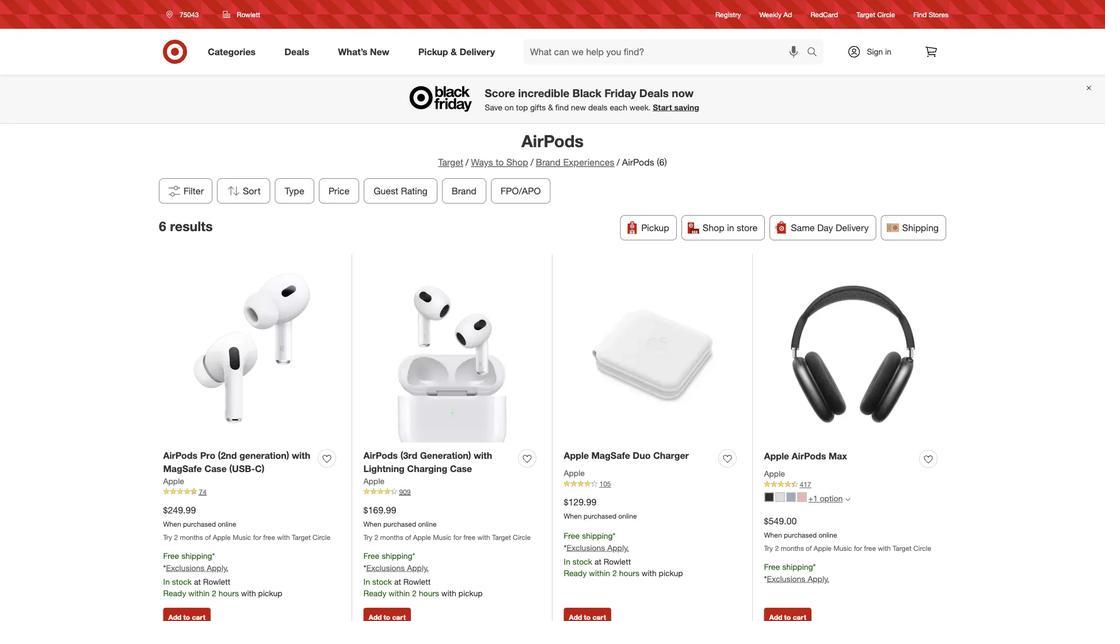 Task type: describe. For each thing, give the bounding box(es) containing it.
74 link
[[163, 488, 341, 498]]

sign in
[[867, 47, 892, 57]]

(3rd
[[401, 451, 418, 462]]

store
[[737, 222, 758, 233]]

pickup for pickup
[[642, 222, 670, 233]]

apple for apple airpods max
[[764, 451, 790, 462]]

airpods inside apple airpods max link
[[792, 451, 827, 462]]

apple link for airpods pro (2nd generation) with magsafe case (usb‑c)
[[163, 476, 184, 488]]

1 horizontal spatial magsafe
[[592, 451, 631, 462]]

redcard link
[[811, 9, 839, 19]]

+1 option button
[[760, 490, 856, 509]]

registry
[[716, 10, 741, 19]]

top
[[516, 102, 528, 112]]

lightning
[[364, 464, 405, 475]]

delivery for pickup & delivery
[[460, 46, 495, 57]]

for for magsafe
[[253, 534, 261, 542]]

(6)
[[657, 157, 667, 168]]

music for $249.99
[[233, 534, 251, 542]]

categories
[[208, 46, 256, 57]]

shipping for $169.99
[[382, 551, 413, 562]]

case for (2nd
[[205, 464, 227, 475]]

apple airpods max
[[764, 451, 848, 462]]

find
[[914, 10, 927, 19]]

charger
[[654, 451, 689, 462]]

shop inside button
[[703, 222, 725, 233]]

in for shop
[[727, 222, 735, 233]]

shipping for $249.99
[[181, 551, 212, 562]]

ready for $169.99
[[364, 589, 387, 599]]

& inside score incredible black friday deals now save on top gifts & find new deals each week. start saving
[[548, 102, 553, 112]]

in for sign
[[886, 47, 892, 57]]

within for $129.99
[[589, 569, 610, 579]]

$129.99
[[564, 497, 597, 509]]

exclusions for $249.99
[[166, 563, 205, 574]]

new
[[571, 102, 586, 112]]

find stores link
[[914, 9, 949, 19]]

pickup & delivery link
[[409, 39, 510, 65]]

try for $169.99
[[364, 534, 373, 542]]

target circle link
[[857, 9, 896, 19]]

months for $549.00
[[781, 545, 804, 553]]

exclusions for $129.99
[[567, 543, 605, 553]]

within for $249.99
[[188, 589, 210, 599]]

price button
[[319, 178, 360, 204]]

same day delivery button
[[770, 215, 877, 241]]

sort button
[[217, 178, 271, 204]]

shop in store
[[703, 222, 758, 233]]

shipping button
[[881, 215, 947, 241]]

apple link for apple magsafe duo charger
[[564, 468, 585, 480]]

case for generation)
[[450, 464, 472, 475]]

same
[[791, 222, 815, 233]]

airpods (3rd generation) with lightning charging case link
[[364, 450, 514, 476]]

2 inside $169.99 when purchased online try 2 months of apple music for free with target circle
[[375, 534, 378, 542]]

2 / from the left
[[531, 157, 534, 168]]

with inside airpods pro (2nd generation) with magsafe case (usb‑c)
[[292, 451, 311, 462]]

apple inside $249.99 when purchased online try 2 months of apple music for free with target circle
[[213, 534, 231, 542]]

to
[[496, 157, 504, 168]]

909 link
[[364, 488, 541, 498]]

fpo/apo button
[[491, 178, 551, 204]]

shop in store button
[[682, 215, 765, 241]]

ready for $129.99
[[564, 569, 587, 579]]

6 results
[[159, 219, 213, 235]]

score
[[485, 86, 515, 100]]

deals
[[589, 102, 608, 112]]

free shipping * * exclusions apply.
[[764, 563, 830, 585]]

months for $249.99
[[180, 534, 203, 542]]

now
[[672, 86, 694, 100]]

friday
[[605, 86, 637, 100]]

$549.00 when purchased online try 2 months of apple music for free with target circle
[[764, 516, 932, 553]]

weekly ad link
[[760, 9, 793, 19]]

free shipping * * exclusions apply. in stock at  rowlett ready within 2 hours with pickup for $129.99
[[564, 531, 683, 579]]

2 inside $249.99 when purchased online try 2 months of apple music for free with target circle
[[174, 534, 178, 542]]

exclusions apply. link for $249.99
[[166, 563, 228, 574]]

3 / from the left
[[617, 157, 620, 168]]

new
[[370, 46, 390, 57]]

search
[[802, 47, 830, 58]]

$249.99 when purchased online try 2 months of apple music for free with target circle
[[163, 505, 331, 542]]

duo
[[633, 451, 651, 462]]

apply. for $129.99
[[608, 543, 629, 553]]

purchased for $169.99
[[384, 520, 416, 529]]

of for $549.00
[[806, 545, 812, 553]]

airpods for airpods (3rd generation) with lightning charging case
[[364, 451, 398, 462]]

417 link
[[764, 480, 942, 490]]

try for $549.00
[[764, 545, 773, 553]]

black
[[573, 86, 602, 100]]

price
[[329, 185, 350, 197]]

ad
[[784, 10, 793, 19]]

exclusions for $549.00
[[767, 575, 806, 585]]

same day delivery
[[791, 222, 869, 233]]

pickup & delivery
[[418, 46, 495, 57]]

gifts
[[530, 102, 546, 112]]

apple magsafe duo charger link
[[564, 450, 689, 463]]

apply. for $249.99
[[207, 563, 228, 574]]

with inside $549.00 when purchased online try 2 months of apple music for free with target circle
[[878, 545, 891, 553]]

apple for apple link corresponding to airpods (3rd generation) with lightning charging case
[[364, 477, 385, 487]]

74
[[199, 488, 207, 497]]

when for $549.00
[[764, 531, 782, 540]]

type
[[285, 185, 305, 197]]

find
[[556, 102, 569, 112]]

shipping
[[903, 222, 939, 233]]

rowlett button
[[216, 4, 268, 25]]

apple for apple magsafe duo charger
[[564, 451, 589, 462]]

experiences
[[563, 157, 615, 168]]

deals inside score incredible black friday deals now save on top gifts & find new deals each week. start saving
[[640, 86, 669, 100]]

saving
[[675, 102, 700, 112]]

online for $249.99
[[218, 520, 236, 529]]

free shipping * * exclusions apply. in stock at  rowlett ready within 2 hours with pickup for $249.99
[[163, 551, 283, 599]]

$169.99 when purchased online try 2 months of apple music for free with target circle
[[364, 505, 531, 542]]

filter
[[184, 185, 204, 197]]

categories link
[[198, 39, 270, 65]]

weekly ad
[[760, 10, 793, 19]]

online for $549.00
[[819, 531, 838, 540]]

save
[[485, 102, 503, 112]]

airpods target / ways to shop / brand experiences / airpods (6)
[[438, 131, 667, 168]]

rowlett for apple magsafe duo charger
[[604, 557, 631, 567]]

hours for $129.99
[[619, 569, 640, 579]]

free for generation)
[[263, 534, 275, 542]]

exclusions apply. link for $169.99
[[367, 563, 429, 574]]

target link
[[438, 157, 464, 168]]

apple for apple magsafe duo charger's apple link
[[564, 469, 585, 479]]

what's new link
[[328, 39, 404, 65]]

when for $169.99
[[364, 520, 382, 529]]

free for $249.99
[[163, 551, 179, 562]]

type button
[[275, 178, 314, 204]]

months for $169.99
[[380, 534, 404, 542]]

circle for airpods (3rd generation) with lightning charging case
[[513, 534, 531, 542]]

6
[[159, 219, 166, 235]]

at for $249.99
[[194, 577, 201, 587]]

exclusions apply. link for $129.99
[[567, 543, 629, 553]]

apple link for airpods (3rd generation) with lightning charging case
[[364, 476, 385, 488]]

what's
[[338, 46, 368, 57]]

brand button
[[442, 178, 487, 204]]

in for $129.99
[[564, 557, 571, 567]]

max
[[829, 451, 848, 462]]

rowlett inside rowlett dropdown button
[[237, 10, 260, 19]]

105
[[600, 480, 611, 489]]

guest rating button
[[364, 178, 438, 204]]

when for $129.99
[[564, 512, 582, 521]]

pickup for $129.99
[[659, 569, 683, 579]]



Task type: locate. For each thing, give the bounding box(es) containing it.
1 horizontal spatial free shipping * * exclusions apply. in stock at  rowlett ready within 2 hours with pickup
[[364, 551, 483, 599]]

months down "$169.99"
[[380, 534, 404, 542]]

2 inside $549.00 when purchased online try 2 months of apple music for free with target circle
[[775, 545, 779, 553]]

1 case from the left
[[205, 464, 227, 475]]

target inside $169.99 when purchased online try 2 months of apple music for free with target circle
[[492, 534, 511, 542]]

brand inside 'button'
[[452, 185, 477, 197]]

rowlett for airpods (3rd generation) with lightning charging case
[[404, 577, 431, 587]]

0 horizontal spatial months
[[180, 534, 203, 542]]

1 horizontal spatial stock
[[372, 577, 392, 587]]

0 horizontal spatial /
[[466, 157, 469, 168]]

magsafe
[[592, 451, 631, 462], [163, 464, 202, 475]]

all colors + 1 more colors image
[[846, 498, 851, 503]]

0 vertical spatial shop
[[507, 157, 528, 168]]

in inside shop in store button
[[727, 222, 735, 233]]

0 horizontal spatial &
[[451, 46, 457, 57]]

online down +1 option at the bottom right of the page
[[819, 531, 838, 540]]

pickup for $169.99
[[459, 589, 483, 599]]

apply. down '$129.99 when purchased online'
[[608, 543, 629, 553]]

results
[[170, 219, 213, 235]]

0 horizontal spatial try
[[163, 534, 172, 542]]

deals
[[285, 46, 309, 57], [640, 86, 669, 100]]

months
[[180, 534, 203, 542], [380, 534, 404, 542], [781, 545, 804, 553]]

generation)
[[420, 451, 471, 462]]

with inside airpods (3rd generation) with lightning charging case
[[474, 451, 493, 462]]

apple link
[[564, 468, 585, 480], [764, 469, 785, 480], [163, 476, 184, 488], [364, 476, 385, 488]]

at
[[595, 557, 602, 567], [194, 577, 201, 587], [394, 577, 401, 587]]

silver image
[[776, 493, 785, 502]]

shop right the to
[[507, 157, 528, 168]]

purchased inside $549.00 when purchased online try 2 months of apple music for free with target circle
[[784, 531, 817, 540]]

0 horizontal spatial hours
[[219, 589, 239, 599]]

exclusions for $169.99
[[367, 563, 405, 574]]

airpods up lightning
[[364, 451, 398, 462]]

online inside '$129.99 when purchased online'
[[619, 512, 637, 521]]

try inside $249.99 when purchased online try 2 months of apple music for free with target circle
[[163, 534, 172, 542]]

with inside $169.99 when purchased online try 2 months of apple music for free with target circle
[[478, 534, 490, 542]]

0 horizontal spatial in
[[163, 577, 170, 587]]

1 horizontal spatial of
[[405, 534, 411, 542]]

free inside $549.00 when purchased online try 2 months of apple music for free with target circle
[[865, 545, 877, 553]]

2 case from the left
[[450, 464, 472, 475]]

free for with
[[464, 534, 476, 542]]

target inside airpods target / ways to shop / brand experiences / airpods (6)
[[438, 157, 464, 168]]

1 horizontal spatial pickup
[[459, 589, 483, 599]]

1 horizontal spatial for
[[454, 534, 462, 542]]

airpods pro (2nd generation) with magsafe case (usb‑c) image
[[163, 266, 341, 443], [163, 266, 341, 443]]

pickup for pickup & delivery
[[418, 46, 448, 57]]

1 horizontal spatial try
[[364, 534, 373, 542]]

2 horizontal spatial free
[[865, 545, 877, 553]]

417
[[800, 481, 812, 489]]

0 horizontal spatial ready
[[163, 589, 186, 599]]

music for $549.00
[[834, 545, 852, 553]]

generation)
[[240, 451, 289, 462]]

guest
[[374, 185, 399, 197]]

1 horizontal spatial deals
[[640, 86, 669, 100]]

75043 button
[[159, 4, 211, 25]]

rowlett for airpods pro (2nd generation) with magsafe case (usb‑c)
[[203, 577, 230, 587]]

purchased down '$129.99' at bottom right
[[584, 512, 617, 521]]

online inside $549.00 when purchased online try 2 months of apple music for free with target circle
[[819, 531, 838, 540]]

apple magsafe duo charger
[[564, 451, 689, 462]]

case down the generation)
[[450, 464, 472, 475]]

what's new
[[338, 46, 390, 57]]

0 horizontal spatial delivery
[[460, 46, 495, 57]]

within for $169.99
[[389, 589, 410, 599]]

on
[[505, 102, 514, 112]]

rating
[[401, 185, 428, 197]]

apple inside apple airpods max link
[[764, 451, 790, 462]]

of inside $549.00 when purchased online try 2 months of apple music for free with target circle
[[806, 545, 812, 553]]

online down 909 link
[[418, 520, 437, 529]]

pickup
[[659, 569, 683, 579], [258, 589, 283, 599], [459, 589, 483, 599]]

stock for $129.99
[[573, 557, 593, 567]]

airpods inside airpods (3rd generation) with lightning charging case
[[364, 451, 398, 462]]

+1 option
[[809, 494, 843, 504]]

music for $169.99
[[433, 534, 452, 542]]

when down the $249.99
[[163, 520, 181, 529]]

apple inside $169.99 when purchased online try 2 months of apple music for free with target circle
[[413, 534, 431, 542]]

1 horizontal spatial delivery
[[836, 222, 869, 233]]

apply. for $169.99
[[407, 563, 429, 574]]

circle for apple airpods max
[[914, 545, 932, 553]]

purchased inside $169.99 when purchased online try 2 months of apple music for free with target circle
[[384, 520, 416, 529]]

space gray image
[[765, 493, 774, 502]]

airpods left pro
[[163, 451, 198, 462]]

case
[[205, 464, 227, 475], [450, 464, 472, 475]]

when inside $169.99 when purchased online try 2 months of apple music for free with target circle
[[364, 520, 382, 529]]

brand experiences link
[[536, 157, 615, 168]]

hours for $249.99
[[219, 589, 239, 599]]

1 horizontal spatial hours
[[419, 589, 439, 599]]

all colors + 1 more colors element
[[846, 496, 851, 503]]

2 horizontal spatial in
[[564, 557, 571, 567]]

magsafe inside airpods pro (2nd generation) with magsafe case (usb‑c)
[[163, 464, 202, 475]]

2 horizontal spatial months
[[781, 545, 804, 553]]

1 vertical spatial brand
[[452, 185, 477, 197]]

2 horizontal spatial ready
[[564, 569, 587, 579]]

free shipping * * exclusions apply. in stock at  rowlett ready within 2 hours with pickup down $169.99 when purchased online try 2 months of apple music for free with target circle
[[364, 551, 483, 599]]

rowlett
[[237, 10, 260, 19], [604, 557, 631, 567], [203, 577, 230, 587], [404, 577, 431, 587]]

of down 909
[[405, 534, 411, 542]]

try inside $169.99 when purchased online try 2 months of apple music for free with target circle
[[364, 534, 373, 542]]

apple link up the $249.99
[[163, 476, 184, 488]]

weekly
[[760, 10, 782, 19]]

for inside $169.99 when purchased online try 2 months of apple music for free with target circle
[[454, 534, 462, 542]]

free down the $249.99
[[163, 551, 179, 562]]

2 horizontal spatial try
[[764, 545, 773, 553]]

of
[[205, 534, 211, 542], [405, 534, 411, 542], [806, 545, 812, 553]]

in inside sign in link
[[886, 47, 892, 57]]

pickup
[[418, 46, 448, 57], [642, 222, 670, 233]]

delivery up the score on the left of page
[[460, 46, 495, 57]]

at for $129.99
[[595, 557, 602, 567]]

0 horizontal spatial of
[[205, 534, 211, 542]]

1 horizontal spatial case
[[450, 464, 472, 475]]

1 horizontal spatial &
[[548, 102, 553, 112]]

/ left ways
[[466, 157, 469, 168]]

1 horizontal spatial in
[[364, 577, 370, 587]]

2 horizontal spatial pickup
[[659, 569, 683, 579]]

target inside $549.00 when purchased online try 2 months of apple music for free with target circle
[[893, 545, 912, 553]]

free for $549.00
[[764, 563, 780, 573]]

$549.00
[[764, 516, 797, 528]]

pickup button
[[620, 215, 677, 241]]

1 vertical spatial in
[[727, 222, 735, 233]]

incredible
[[518, 86, 570, 100]]

&
[[451, 46, 457, 57], [548, 102, 553, 112]]

when down the $549.00
[[764, 531, 782, 540]]

shop left store
[[703, 222, 725, 233]]

2 horizontal spatial /
[[617, 157, 620, 168]]

in left store
[[727, 222, 735, 233]]

purchased down "$169.99"
[[384, 520, 416, 529]]

try down the $249.99
[[163, 534, 172, 542]]

music inside $169.99 when purchased online try 2 months of apple music for free with target circle
[[433, 534, 452, 542]]

0 vertical spatial in
[[886, 47, 892, 57]]

music inside $549.00 when purchased online try 2 months of apple music for free with target circle
[[834, 545, 852, 553]]

pink image
[[798, 493, 807, 502]]

circle inside $249.99 when purchased online try 2 months of apple music for free with target circle
[[313, 534, 331, 542]]

0 vertical spatial magsafe
[[592, 451, 631, 462]]

apple magsafe duo charger image
[[564, 266, 741, 443], [564, 266, 741, 443]]

of for $169.99
[[405, 534, 411, 542]]

2 horizontal spatial free shipping * * exclusions apply. in stock at  rowlett ready within 2 hours with pickup
[[564, 531, 683, 579]]

case inside airpods pro (2nd generation) with magsafe case (usb‑c)
[[205, 464, 227, 475]]

circle inside $549.00 when purchased online try 2 months of apple music for free with target circle
[[914, 545, 932, 553]]

circle
[[878, 10, 896, 19], [313, 534, 331, 542], [513, 534, 531, 542], [914, 545, 932, 553]]

2 horizontal spatial hours
[[619, 569, 640, 579]]

free shipping * * exclusions apply. in stock at  rowlett ready within 2 hours with pickup down $249.99 when purchased online try 2 months of apple music for free with target circle
[[163, 551, 283, 599]]

free for $129.99
[[564, 531, 580, 541]]

purchased for $549.00
[[784, 531, 817, 540]]

1 vertical spatial deals
[[640, 86, 669, 100]]

when inside $249.99 when purchased online try 2 months of apple music for free with target circle
[[163, 520, 181, 529]]

shipping down the $249.99
[[181, 551, 212, 562]]

purchased inside $249.99 when purchased online try 2 months of apple music for free with target circle
[[183, 520, 216, 529]]

2 horizontal spatial of
[[806, 545, 812, 553]]

online down 105 link
[[619, 512, 637, 521]]

try inside $549.00 when purchased online try 2 months of apple music for free with target circle
[[764, 545, 773, 553]]

apply. for $549.00
[[808, 575, 830, 585]]

0 horizontal spatial for
[[253, 534, 261, 542]]

in right sign at the right top of page
[[886, 47, 892, 57]]

magsafe up 105
[[592, 451, 631, 462]]

music down 74 link
[[233, 534, 251, 542]]

free shipping * * exclusions apply. in stock at  rowlett ready within 2 hours with pickup down '$129.99 when purchased online'
[[564, 531, 683, 579]]

option
[[820, 494, 843, 504]]

try
[[163, 534, 172, 542], [364, 534, 373, 542], [764, 545, 773, 553]]

with inside $249.99 when purchased online try 2 months of apple music for free with target circle
[[277, 534, 290, 542]]

online
[[619, 512, 637, 521], [218, 520, 236, 529], [418, 520, 437, 529], [819, 531, 838, 540]]

months inside $549.00 when purchased online try 2 months of apple music for free with target circle
[[781, 545, 804, 553]]

$169.99
[[364, 505, 396, 516]]

delivery inside the pickup & delivery link
[[460, 46, 495, 57]]

1 horizontal spatial ready
[[364, 589, 387, 599]]

1 vertical spatial magsafe
[[163, 464, 202, 475]]

at for $169.99
[[394, 577, 401, 587]]

for inside $249.99 when purchased online try 2 months of apple music for free with target circle
[[253, 534, 261, 542]]

free shipping * * exclusions apply. in stock at  rowlett ready within 2 hours with pickup for $169.99
[[364, 551, 483, 599]]

free down '$129.99' at bottom right
[[564, 531, 580, 541]]

target for apple airpods max
[[893, 545, 912, 553]]

purchased for $249.99
[[183, 520, 216, 529]]

free inside $249.99 when purchased online try 2 months of apple music for free with target circle
[[263, 534, 275, 542]]

1 / from the left
[[466, 157, 469, 168]]

stores
[[929, 10, 949, 19]]

ready for $249.99
[[163, 589, 186, 599]]

charging
[[407, 464, 448, 475]]

target for airpods (3rd generation) with lightning charging case
[[492, 534, 511, 542]]

0 horizontal spatial deals
[[285, 46, 309, 57]]

brand up fpo/apo
[[536, 157, 561, 168]]

shipping for $129.99
[[582, 531, 613, 541]]

909
[[399, 488, 411, 497]]

apply. inside the free shipping * * exclusions apply.
[[808, 575, 830, 585]]

online for $129.99
[[619, 512, 637, 521]]

brand down target link
[[452, 185, 477, 197]]

sky blue image
[[787, 493, 796, 502]]

target for airpods pro (2nd generation) with magsafe case (usb‑c)
[[292, 534, 311, 542]]

What can we help you find? suggestions appear below search field
[[524, 39, 810, 65]]

purchased inside '$129.99 when purchased online'
[[584, 512, 617, 521]]

music down all colors + 1 more colors "image" on the bottom of the page
[[834, 545, 852, 553]]

free inside the free shipping * * exclusions apply.
[[764, 563, 780, 573]]

0 horizontal spatial in
[[727, 222, 735, 233]]

online inside $169.99 when purchased online try 2 months of apple music for free with target circle
[[418, 520, 437, 529]]

try down the $549.00
[[764, 545, 773, 553]]

music down 909 link
[[433, 534, 452, 542]]

months up the free shipping * * exclusions apply.
[[781, 545, 804, 553]]

purchased down the $549.00
[[784, 531, 817, 540]]

2
[[174, 534, 178, 542], [375, 534, 378, 542], [775, 545, 779, 553], [613, 569, 617, 579], [212, 589, 216, 599], [412, 589, 417, 599]]

0 horizontal spatial brand
[[452, 185, 477, 197]]

target circle
[[857, 10, 896, 19]]

when for $249.99
[[163, 520, 181, 529]]

apple link up '$129.99' at bottom right
[[564, 468, 585, 480]]

/ right experiences
[[617, 157, 620, 168]]

/
[[466, 157, 469, 168], [531, 157, 534, 168], [617, 157, 620, 168]]

in
[[886, 47, 892, 57], [727, 222, 735, 233]]

delivery right the day
[[836, 222, 869, 233]]

day
[[818, 222, 834, 233]]

0 horizontal spatial within
[[188, 589, 210, 599]]

0 horizontal spatial pickup
[[418, 46, 448, 57]]

shipping down the $549.00
[[783, 563, 813, 573]]

stock for $249.99
[[172, 577, 192, 587]]

1 vertical spatial &
[[548, 102, 553, 112]]

2 horizontal spatial at
[[595, 557, 602, 567]]

in for $249.99
[[163, 577, 170, 587]]

pickup inside "button"
[[642, 222, 670, 233]]

1 vertical spatial delivery
[[836, 222, 869, 233]]

2 horizontal spatial for
[[854, 545, 863, 553]]

free down the $549.00
[[764, 563, 780, 573]]

target inside $249.99 when purchased online try 2 months of apple music for free with target circle
[[292, 534, 311, 542]]

pro
[[200, 451, 215, 462]]

0 horizontal spatial pickup
[[258, 589, 283, 599]]

free down "$169.99"
[[364, 551, 380, 562]]

filter button
[[159, 178, 213, 204]]

*
[[613, 531, 616, 541], [564, 543, 567, 553], [212, 551, 215, 562], [413, 551, 416, 562], [813, 563, 816, 573], [163, 563, 166, 574], [364, 563, 367, 574], [764, 575, 767, 585]]

free for $169.99
[[364, 551, 380, 562]]

months inside $249.99 when purchased online try 2 months of apple music for free with target circle
[[180, 534, 203, 542]]

1 horizontal spatial months
[[380, 534, 404, 542]]

airpods pro (2nd generation) with magsafe case (usb‑c) link
[[163, 450, 314, 476]]

shipping for $549.00
[[783, 563, 813, 573]]

apply. down $549.00 when purchased online try 2 months of apple music for free with target circle
[[808, 575, 830, 585]]

apple for apple link associated with apple airpods max
[[764, 469, 785, 479]]

1 horizontal spatial within
[[389, 589, 410, 599]]

in
[[564, 557, 571, 567], [163, 577, 170, 587], [364, 577, 370, 587]]

1 horizontal spatial /
[[531, 157, 534, 168]]

exclusions inside the free shipping * * exclusions apply.
[[767, 575, 806, 585]]

apple airpods max image
[[764, 266, 942, 444], [764, 266, 942, 444]]

apple inside the apple magsafe duo charger link
[[564, 451, 589, 462]]

online inside $249.99 when purchased online try 2 months of apple music for free with target circle
[[218, 520, 236, 529]]

1 horizontal spatial music
[[433, 534, 452, 542]]

105 link
[[564, 480, 741, 490]]

airpods inside airpods pro (2nd generation) with magsafe case (usb‑c)
[[163, 451, 198, 462]]

case inside airpods (3rd generation) with lightning charging case
[[450, 464, 472, 475]]

circle inside $169.99 when purchased online try 2 months of apple music for free with target circle
[[513, 534, 531, 542]]

score incredible black friday deals now save on top gifts & find new deals each week. start saving
[[485, 86, 700, 112]]

circle for airpods pro (2nd generation) with magsafe case (usb‑c)
[[313, 534, 331, 542]]

free
[[564, 531, 580, 541], [163, 551, 179, 562], [364, 551, 380, 562], [764, 563, 780, 573]]

of inside $169.99 when purchased online try 2 months of apple music for free with target circle
[[405, 534, 411, 542]]

of inside $249.99 when purchased online try 2 months of apple music for free with target circle
[[205, 534, 211, 542]]

0 horizontal spatial stock
[[172, 577, 192, 587]]

magsafe down pro
[[163, 464, 202, 475]]

airpods for airpods pro (2nd generation) with magsafe case (usb‑c)
[[163, 451, 198, 462]]

when down "$169.99"
[[364, 520, 382, 529]]

for inside $549.00 when purchased online try 2 months of apple music for free with target circle
[[854, 545, 863, 553]]

deals left the 'what's'
[[285, 46, 309, 57]]

when down '$129.99' at bottom right
[[564, 512, 582, 521]]

75043
[[180, 10, 199, 19]]

try down "$169.99"
[[364, 534, 373, 542]]

shipping inside the free shipping * * exclusions apply.
[[783, 563, 813, 573]]

shipping down "$169.99"
[[382, 551, 413, 562]]

0 vertical spatial delivery
[[460, 46, 495, 57]]

purchased for $129.99
[[584, 512, 617, 521]]

stock
[[573, 557, 593, 567], [172, 577, 192, 587], [372, 577, 392, 587]]

deals up 'start'
[[640, 86, 669, 100]]

for for charging
[[454, 534, 462, 542]]

stock for $169.99
[[372, 577, 392, 587]]

exclusions
[[567, 543, 605, 553], [166, 563, 205, 574], [367, 563, 405, 574], [767, 575, 806, 585]]

1 horizontal spatial brand
[[536, 157, 561, 168]]

free inside $169.99 when purchased online try 2 months of apple music for free with target circle
[[464, 534, 476, 542]]

each
[[610, 102, 628, 112]]

apple link for apple airpods max
[[764, 469, 785, 480]]

airpods up 417
[[792, 451, 827, 462]]

in for $169.99
[[364, 577, 370, 587]]

sign in link
[[838, 39, 910, 65]]

apple link up space gray icon in the right bottom of the page
[[764, 469, 785, 480]]

1 horizontal spatial at
[[394, 577, 401, 587]]

1 horizontal spatial free
[[464, 534, 476, 542]]

redcard
[[811, 10, 839, 19]]

2 horizontal spatial within
[[589, 569, 610, 579]]

airpods
[[522, 131, 584, 151], [622, 157, 655, 168], [163, 451, 198, 462], [364, 451, 398, 462], [792, 451, 827, 462]]

0 vertical spatial &
[[451, 46, 457, 57]]

0 horizontal spatial free shipping * * exclusions apply. in stock at  rowlett ready within 2 hours with pickup
[[163, 551, 283, 599]]

months inside $169.99 when purchased online try 2 months of apple music for free with target circle
[[380, 534, 404, 542]]

music inside $249.99 when purchased online try 2 months of apple music for free with target circle
[[233, 534, 251, 542]]

0 vertical spatial brand
[[536, 157, 561, 168]]

2 horizontal spatial music
[[834, 545, 852, 553]]

apple for airpods pro (2nd generation) with magsafe case (usb‑c)'s apple link
[[163, 477, 184, 487]]

0 horizontal spatial case
[[205, 464, 227, 475]]

0 horizontal spatial music
[[233, 534, 251, 542]]

(usb‑c)
[[229, 464, 265, 475]]

hours
[[619, 569, 640, 579], [219, 589, 239, 599], [419, 589, 439, 599]]

target
[[857, 10, 876, 19], [438, 157, 464, 168], [292, 534, 311, 542], [492, 534, 511, 542], [893, 545, 912, 553]]

airpods for airpods target / ways to shop / brand experiences / airpods (6)
[[522, 131, 584, 151]]

/ up fpo/apo
[[531, 157, 534, 168]]

online for $169.99
[[418, 520, 437, 529]]

apple
[[564, 451, 589, 462], [764, 451, 790, 462], [564, 469, 585, 479], [764, 469, 785, 479], [163, 477, 184, 487], [364, 477, 385, 487], [213, 534, 231, 542], [413, 534, 431, 542], [814, 545, 832, 553]]

of up the free shipping * * exclusions apply.
[[806, 545, 812, 553]]

0 vertical spatial deals
[[285, 46, 309, 57]]

search button
[[802, 39, 830, 67]]

delivery inside same day delivery "button"
[[836, 222, 869, 233]]

airpods left (6) at the top right of page
[[622, 157, 655, 168]]

delivery for same day delivery
[[836, 222, 869, 233]]

$249.99
[[163, 505, 196, 516]]

0 horizontal spatial free
[[263, 534, 275, 542]]

hours for $169.99
[[419, 589, 439, 599]]

pickup for $249.99
[[258, 589, 283, 599]]

of down 74
[[205, 534, 211, 542]]

find stores
[[914, 10, 949, 19]]

1 horizontal spatial in
[[886, 47, 892, 57]]

months down the $249.99
[[180, 534, 203, 542]]

apply. down $249.99 when purchased online try 2 months of apple music for free with target circle
[[207, 563, 228, 574]]

when inside $549.00 when purchased online try 2 months of apple music for free with target circle
[[764, 531, 782, 540]]

0 horizontal spatial at
[[194, 577, 201, 587]]

delivery
[[460, 46, 495, 57], [836, 222, 869, 233]]

1 horizontal spatial shop
[[703, 222, 725, 233]]

deals link
[[275, 39, 324, 65]]

0 vertical spatial pickup
[[418, 46, 448, 57]]

purchased down the $249.99
[[183, 520, 216, 529]]

of for $249.99
[[205, 534, 211, 542]]

case down pro
[[205, 464, 227, 475]]

apply. down $169.99 when purchased online try 2 months of apple music for free with target circle
[[407, 563, 429, 574]]

0 horizontal spatial shop
[[507, 157, 528, 168]]

2 horizontal spatial stock
[[573, 557, 593, 567]]

0 horizontal spatial magsafe
[[163, 464, 202, 475]]

brand
[[536, 157, 561, 168], [452, 185, 477, 197]]

ways to shop link
[[471, 157, 528, 168]]

sign
[[867, 47, 883, 57]]

shipping down '$129.99 when purchased online'
[[582, 531, 613, 541]]

1 horizontal spatial pickup
[[642, 222, 670, 233]]

apple link down lightning
[[364, 476, 385, 488]]

when inside '$129.99 when purchased online'
[[564, 512, 582, 521]]

brand inside airpods target / ways to shop / brand experiences / airpods (6)
[[536, 157, 561, 168]]

start
[[653, 102, 672, 112]]

1 vertical spatial pickup
[[642, 222, 670, 233]]

apple inside $549.00 when purchased online try 2 months of apple music for free with target circle
[[814, 545, 832, 553]]

airpods (3rd generation) with lightning charging case image
[[364, 266, 541, 443], [364, 266, 541, 443]]

shop inside airpods target / ways to shop / brand experiences / airpods (6)
[[507, 157, 528, 168]]

airpods up "brand experiences" link
[[522, 131, 584, 151]]

try for $249.99
[[163, 534, 172, 542]]

online down 74 link
[[218, 520, 236, 529]]

1 vertical spatial shop
[[703, 222, 725, 233]]



Task type: vqa. For each thing, say whether or not it's contained in the screenshot.
leftmost Brand
yes



